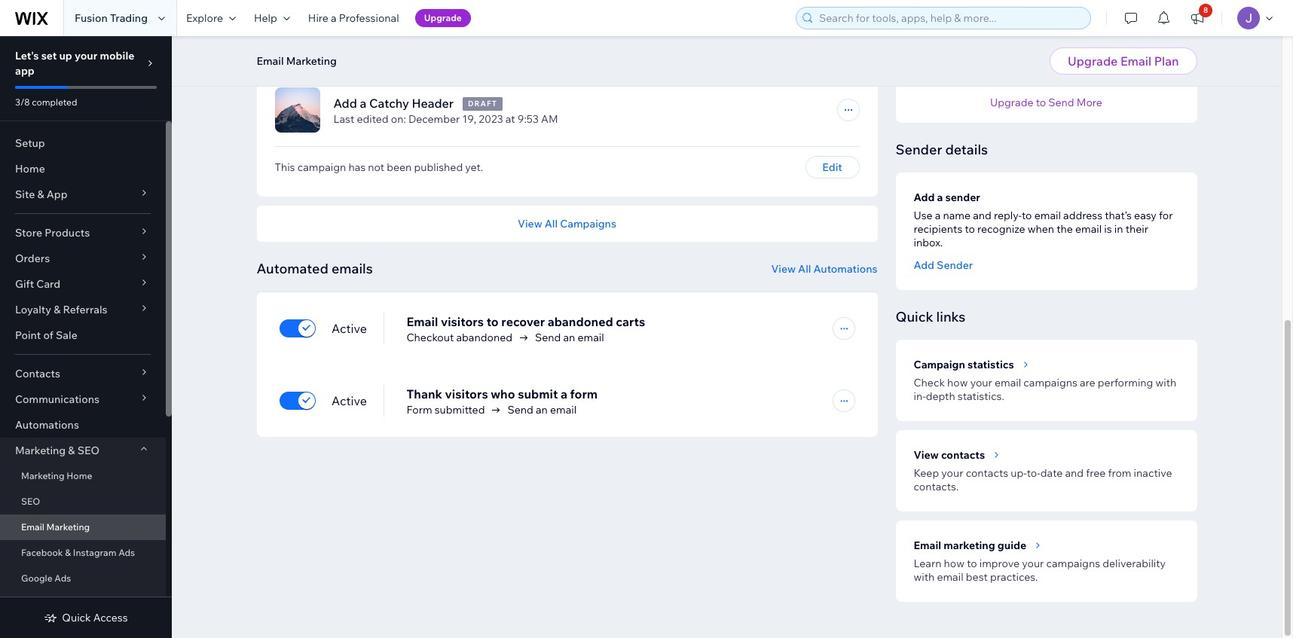 Task type: describe. For each thing, give the bounding box(es) containing it.
8 button
[[1181, 0, 1214, 36]]

explore
[[186, 11, 223, 25]]

emails
[[332, 260, 373, 277]]

email up form
[[578, 330, 604, 344]]

address
[[1063, 208, 1103, 222]]

seo inside marketing & seo dropdown button
[[77, 444, 100, 457]]

orders button
[[0, 246, 166, 271]]

how for best
[[944, 557, 965, 570]]

1 horizontal spatial abandoned
[[548, 314, 613, 329]]

email inside button
[[1121, 54, 1152, 69]]

a for catchy
[[360, 95, 366, 110]]

when
[[1028, 222, 1054, 236]]

contacts
[[15, 367, 60, 381]]

facebook
[[21, 547, 63, 558]]

automations inside automations link
[[15, 418, 79, 432]]

home inside 'home' link
[[15, 162, 45, 176]]

hire
[[308, 11, 329, 25]]

to left recognize
[[965, 222, 975, 236]]

0 vertical spatial campaigns
[[821, 40, 878, 53]]

quick access
[[62, 611, 128, 625]]

0 vertical spatial contacts
[[941, 448, 985, 462]]

sidebar element
[[0, 36, 172, 638]]

setup
[[15, 136, 45, 150]]

9:53
[[518, 112, 539, 125]]

hire a professional link
[[299, 0, 408, 36]]

marketing inside email marketing link
[[46, 522, 90, 533]]

0 vertical spatial december
[[1020, 55, 1064, 67]]

email marketing campaigns
[[257, 37, 433, 55]]

communications
[[15, 393, 100, 406]]

0 horizontal spatial at
[[505, 112, 515, 125]]

an for abandoned
[[563, 330, 575, 344]]

add a catchy header
[[333, 95, 454, 110]]

up
[[59, 49, 72, 63]]

& for marketing
[[68, 444, 75, 457]]

home inside marketing home link
[[67, 470, 92, 482]]

contacts inside keep your contacts up-to-date and free from inactive contacts.
[[966, 466, 1008, 480]]

a left form
[[561, 386, 567, 401]]

your inside let's set up your mobile app
[[75, 49, 97, 63]]

to inside the learn how to improve your campaigns deliverability with email best practices.
[[967, 557, 977, 570]]

4:00
[[1113, 55, 1133, 67]]

campaign statistics
[[914, 358, 1014, 371]]

practices.
[[990, 570, 1038, 584]]

is
[[1104, 222, 1112, 236]]

0 vertical spatial send
[[1048, 95, 1074, 109]]

setup link
[[0, 130, 166, 156]]

check
[[914, 376, 945, 389]]

& for facebook
[[65, 547, 71, 558]]

a for professional
[[331, 11, 337, 25]]

how for depth
[[947, 376, 968, 389]]

add for add sender
[[914, 258, 934, 272]]

help
[[254, 11, 277, 25]]

with for learn how to improve your campaigns deliverability with email best practices.
[[914, 570, 935, 584]]

in
[[1114, 222, 1123, 236]]

gift card
[[15, 277, 60, 291]]

professional
[[339, 11, 399, 25]]

check how your email campaigns are performing with in-depth statistics.
[[914, 376, 1177, 403]]

access
[[93, 611, 128, 625]]

campaigns inside check how your email campaigns are performing with in-depth statistics.
[[1024, 376, 1078, 389]]

point
[[15, 329, 41, 342]]

instagram
[[73, 547, 116, 558]]

campaign
[[914, 358, 965, 371]]

to left more
[[1036, 95, 1046, 109]]

quick for quick access
[[62, 611, 91, 625]]

email marketing for email marketing button
[[257, 54, 337, 68]]

email marketing button
[[249, 50, 344, 72]]

email visitors to recover abandoned carts
[[407, 314, 645, 329]]

not
[[368, 160, 384, 174]]

upgrade button
[[415, 9, 471, 27]]

easy
[[1134, 208, 1157, 222]]

are
[[1080, 376, 1095, 389]]

edit
[[822, 160, 842, 174]]

8
[[1204, 5, 1208, 15]]

google ads link
[[0, 566, 166, 592]]

plan
[[1154, 54, 1179, 69]]

marketing inside email marketing button
[[286, 54, 337, 68]]

automated
[[257, 260, 328, 277]]

card
[[36, 277, 60, 291]]

checkout abandoned
[[407, 330, 512, 344]]

inbox.
[[914, 236, 943, 249]]

to-
[[1027, 466, 1041, 480]]

sale
[[56, 329, 77, 342]]

view contacts
[[914, 448, 985, 462]]

1 vertical spatial view all campaigns button
[[518, 217, 616, 230]]

google ads
[[21, 573, 71, 584]]

seo link
[[0, 489, 166, 515]]

point of sale
[[15, 329, 77, 342]]

marketing & seo button
[[0, 438, 166, 463]]

your inside keep your contacts up-to-date and free from inactive contacts.
[[942, 466, 964, 480]]

facebook & instagram ads link
[[0, 540, 166, 566]]

statistics
[[968, 358, 1014, 371]]

email inside button
[[257, 54, 284, 68]]

am
[[541, 112, 558, 125]]

to left recover
[[487, 314, 499, 329]]

loyalty & referrals
[[15, 303, 107, 317]]

view all automations button
[[771, 262, 878, 275]]

1 vertical spatial 2023
[[479, 112, 503, 125]]

your inside check how your email campaigns are performing with in-depth statistics.
[[970, 376, 992, 389]]

deliverability
[[1103, 557, 1166, 570]]

thank visitors who submit a form
[[407, 386, 598, 401]]

email marketing guide
[[914, 538, 1026, 552]]

0 vertical spatial sender
[[896, 141, 942, 158]]

checkout
[[407, 330, 454, 344]]

3/8 completed
[[15, 96, 77, 108]]

facebook & instagram ads
[[21, 547, 135, 558]]

0 vertical spatial ads
[[118, 547, 135, 558]]

contacts button
[[0, 361, 166, 387]]

point of sale link
[[0, 323, 166, 348]]

set
[[41, 49, 57, 63]]

edit button
[[805, 156, 859, 178]]

inactive
[[1134, 466, 1172, 480]]

let's
[[15, 49, 39, 63]]

recipients
[[914, 222, 963, 236]]

automated emails
[[257, 260, 373, 277]]

submitted
[[435, 403, 485, 416]]



Task type: vqa. For each thing, say whether or not it's contained in the screenshot.
yet. in the top of the page
yes



Task type: locate. For each thing, give the bounding box(es) containing it.
how inside the learn how to improve your campaigns deliverability with email best practices.
[[944, 557, 965, 570]]

1 horizontal spatial campaigns
[[821, 40, 878, 53]]

at left 4:00
[[1103, 55, 1111, 67]]

ads right instagram at the bottom
[[118, 547, 135, 558]]

1 vertical spatial at
[[505, 112, 515, 125]]

december left 31,
[[1020, 55, 1064, 67]]

sender down inbox.
[[937, 258, 973, 272]]

form
[[407, 403, 432, 416]]

a right use
[[935, 208, 941, 222]]

2 vertical spatial add
[[914, 258, 934, 272]]

1 horizontal spatial marketing
[[944, 538, 995, 552]]

with left the best on the right of page
[[914, 570, 935, 584]]

0 vertical spatial marketing
[[295, 37, 360, 55]]

with for check how your email campaigns are performing with in-depth statistics.
[[1156, 376, 1177, 389]]

0 vertical spatial view all campaigns
[[779, 40, 878, 53]]

add for add a sender use a name and reply-to email address that's easy for recipients to recognize when the email is in their inbox.
[[914, 190, 935, 204]]

email left address at the right of the page
[[1034, 208, 1061, 222]]

last
[[333, 112, 354, 125]]

0 horizontal spatial email marketing
[[21, 522, 90, 533]]

to
[[1036, 95, 1046, 109], [1022, 208, 1032, 222], [965, 222, 975, 236], [487, 314, 499, 329], [967, 557, 977, 570]]

quick
[[896, 308, 933, 325], [62, 611, 91, 625]]

0 vertical spatial automations
[[814, 262, 878, 275]]

a right hire on the left top of the page
[[331, 11, 337, 25]]

keep your contacts up-to-date and free from inactive contacts.
[[914, 466, 1172, 493]]

marketing up facebook & instagram ads
[[46, 522, 90, 533]]

trading
[[110, 11, 148, 25]]

site
[[15, 188, 35, 201]]

name
[[943, 208, 971, 222]]

marketing for campaigns
[[295, 37, 360, 55]]

guide
[[998, 538, 1026, 552]]

upgrade to send more button
[[990, 95, 1102, 109]]

and left the free
[[1065, 466, 1084, 480]]

1 vertical spatial visitors
[[445, 386, 488, 401]]

december down header
[[408, 112, 460, 125]]

& for site
[[37, 188, 44, 201]]

0 vertical spatial an
[[563, 330, 575, 344]]

campaigns right practices. at the right bottom of page
[[1046, 557, 1100, 570]]

referrals
[[63, 303, 107, 317]]

add sender
[[914, 258, 973, 272]]

site & app button
[[0, 182, 166, 207]]

email marketing up facebook
[[21, 522, 90, 533]]

free
[[1086, 466, 1106, 480]]

campaigns
[[821, 40, 878, 53], [560, 217, 616, 230]]

0 horizontal spatial and
[[973, 208, 992, 222]]

links
[[936, 308, 966, 325]]

view all campaigns button
[[779, 40, 878, 53], [518, 217, 616, 230]]

and for free
[[1065, 466, 1084, 480]]

visitors up submitted
[[445, 386, 488, 401]]

reply-
[[994, 208, 1022, 222]]

campaigns left are
[[1024, 376, 1078, 389]]

best
[[966, 570, 988, 584]]

0 horizontal spatial campaigns
[[560, 217, 616, 230]]

home down setup
[[15, 162, 45, 176]]

with inside the learn how to improve your campaigns deliverability with email best practices.
[[914, 570, 935, 584]]

Search for tools, apps, help & more... field
[[815, 8, 1086, 29]]

1 vertical spatial how
[[944, 557, 965, 570]]

marketing inside marketing home link
[[21, 470, 65, 482]]

0 horizontal spatial send
[[508, 403, 533, 416]]

automations link
[[0, 412, 166, 438]]

& right site
[[37, 188, 44, 201]]

add for add a catchy header
[[333, 95, 357, 110]]

1 vertical spatial with
[[914, 570, 935, 584]]

add inside add a sender use a name and reply-to email address that's easy for recipients to recognize when the email is in their inbox.
[[914, 190, 935, 204]]

recognize
[[977, 222, 1025, 236]]

2 vertical spatial campaigns
[[1046, 557, 1100, 570]]

1 active from the top
[[332, 321, 367, 336]]

how down email marketing guide
[[944, 557, 965, 570]]

2 active from the top
[[332, 393, 367, 408]]

0 vertical spatial quick
[[896, 308, 933, 325]]

0 vertical spatial send an email
[[535, 330, 604, 344]]

view all automations
[[771, 262, 878, 275]]

app
[[47, 188, 68, 201]]

add
[[333, 95, 357, 110], [914, 190, 935, 204], [914, 258, 934, 272]]

1 vertical spatial an
[[536, 403, 548, 416]]

email down form
[[550, 403, 577, 416]]

1 vertical spatial automations
[[15, 418, 79, 432]]

campaigns down the professional
[[363, 37, 433, 55]]

how inside check how your email campaigns are performing with in-depth statistics.
[[947, 376, 968, 389]]

yet.
[[465, 160, 483, 174]]

seo inside seo link
[[21, 496, 40, 507]]

loyalty
[[15, 303, 51, 317]]

add up use
[[914, 190, 935, 204]]

1 vertical spatial upgrade
[[1068, 54, 1118, 69]]

sender
[[945, 190, 980, 204]]

seo down marketing home
[[21, 496, 40, 507]]

0 horizontal spatial ads
[[54, 573, 71, 584]]

email marketing inside email marketing link
[[21, 522, 90, 533]]

email down 'statistics' at the bottom right
[[995, 376, 1021, 389]]

1 vertical spatial home
[[67, 470, 92, 482]]

1 vertical spatial quick
[[62, 611, 91, 625]]

1 horizontal spatial view all campaigns button
[[779, 40, 878, 53]]

send down 'submit'
[[508, 403, 533, 416]]

1 horizontal spatial send
[[535, 330, 561, 344]]

email left the best on the right of page
[[937, 570, 964, 584]]

your inside the learn how to improve your campaigns deliverability with email best practices.
[[1022, 557, 1044, 570]]

2 vertical spatial send
[[508, 403, 533, 416]]

2023 right 31,
[[1080, 55, 1101, 67]]

0 horizontal spatial automations
[[15, 418, 79, 432]]

an
[[563, 330, 575, 344], [536, 403, 548, 416]]

0 horizontal spatial upgrade
[[424, 12, 462, 23]]

abandoned
[[548, 314, 613, 329], [456, 330, 512, 344]]

send an email down email visitors to recover abandoned carts
[[535, 330, 604, 344]]

seo
[[77, 444, 100, 457], [21, 496, 40, 507]]

2 vertical spatial all
[[798, 262, 811, 275]]

0 vertical spatial active
[[332, 321, 367, 336]]

this
[[275, 160, 295, 174]]

an down email visitors to recover abandoned carts
[[563, 330, 575, 344]]

active for thank visitors who submit a form
[[332, 393, 367, 408]]

marketing up marketing home
[[15, 444, 66, 457]]

0 vertical spatial email marketing
[[257, 54, 337, 68]]

seo down automations link
[[77, 444, 100, 457]]

1 vertical spatial email marketing
[[21, 522, 90, 533]]

0 vertical spatial home
[[15, 162, 45, 176]]

1 horizontal spatial home
[[67, 470, 92, 482]]

all for automated emails
[[798, 262, 811, 275]]

send
[[1048, 95, 1074, 109], [535, 330, 561, 344], [508, 403, 533, 416]]

1 vertical spatial campaigns
[[560, 217, 616, 230]]

0 vertical spatial upgrade
[[424, 12, 462, 23]]

upgrade for upgrade to send more
[[990, 95, 1034, 109]]

completed
[[32, 96, 77, 108]]

fusion trading
[[75, 11, 148, 25]]

0 vertical spatial with
[[1156, 376, 1177, 389]]

upgrade for upgrade
[[424, 12, 462, 23]]

fusion
[[75, 11, 108, 25]]

active left form
[[332, 393, 367, 408]]

submit
[[518, 386, 558, 401]]

products
[[45, 226, 90, 240]]

home
[[15, 162, 45, 176], [67, 470, 92, 482]]

details
[[945, 141, 988, 158]]

automations
[[814, 262, 878, 275], [15, 418, 79, 432]]

1 horizontal spatial an
[[563, 330, 575, 344]]

& right loyalty
[[54, 303, 61, 317]]

0 horizontal spatial 2023
[[479, 112, 503, 125]]

with right the performing on the right bottom of the page
[[1156, 376, 1177, 389]]

send for carts
[[535, 330, 561, 344]]

quick links
[[896, 308, 966, 325]]

1 horizontal spatial at
[[1103, 55, 1111, 67]]

0 vertical spatial abandoned
[[548, 314, 613, 329]]

email left the 'is'
[[1075, 222, 1102, 236]]

0 vertical spatial seo
[[77, 444, 100, 457]]

send an email for a
[[508, 403, 577, 416]]

google
[[21, 573, 52, 584]]

email
[[1034, 208, 1061, 222], [1075, 222, 1102, 236], [578, 330, 604, 344], [995, 376, 1021, 389], [550, 403, 577, 416], [937, 570, 964, 584]]

1 vertical spatial contacts
[[966, 466, 1008, 480]]

1 horizontal spatial 2023
[[1080, 55, 1101, 67]]

& for loyalty
[[54, 303, 61, 317]]

send down email visitors to recover abandoned carts
[[535, 330, 561, 344]]

0 vertical spatial how
[[947, 376, 968, 389]]

marketing down hire on the left top of the page
[[286, 54, 337, 68]]

a
[[331, 11, 337, 25], [360, 95, 366, 110], [937, 190, 943, 204], [935, 208, 941, 222], [561, 386, 567, 401]]

help button
[[245, 0, 299, 36]]

1 horizontal spatial ads
[[118, 547, 135, 558]]

1 vertical spatial abandoned
[[456, 330, 512, 344]]

form submitted
[[407, 403, 485, 416]]

app
[[15, 64, 35, 78]]

campaigns inside the learn how to improve your campaigns deliverability with email best practices.
[[1046, 557, 1100, 570]]

1 vertical spatial december
[[408, 112, 460, 125]]

send an email down 'submit'
[[508, 403, 577, 416]]

0 vertical spatial 2023
[[1080, 55, 1101, 67]]

marketing inside marketing & seo dropdown button
[[15, 444, 66, 457]]

send left more
[[1048, 95, 1074, 109]]

1 horizontal spatial seo
[[77, 444, 100, 457]]

0 horizontal spatial with
[[914, 570, 935, 584]]

up-
[[1011, 466, 1027, 480]]

with inside check how your email campaigns are performing with in-depth statistics.
[[1156, 376, 1177, 389]]

and inside keep your contacts up-to-date and free from inactive contacts.
[[1065, 466, 1084, 480]]

0 vertical spatial at
[[1103, 55, 1111, 67]]

0 vertical spatial add
[[333, 95, 357, 110]]

1 vertical spatial campaigns
[[1024, 376, 1078, 389]]

1 vertical spatial marketing
[[944, 538, 995, 552]]

sender details
[[896, 141, 988, 158]]

& down automations link
[[68, 444, 75, 457]]

email marketing for email marketing link
[[21, 522, 90, 533]]

1 horizontal spatial automations
[[814, 262, 878, 275]]

at left "9:53"
[[505, 112, 515, 125]]

email inside sidebar element
[[21, 522, 44, 533]]

store products button
[[0, 220, 166, 246]]

your right up
[[75, 49, 97, 63]]

hire a professional
[[308, 11, 399, 25]]

carts
[[616, 314, 645, 329]]

visitors for email
[[441, 314, 484, 329]]

upgrade inside button
[[424, 12, 462, 23]]

in-
[[914, 389, 926, 403]]

marketing down marketing & seo
[[21, 470, 65, 482]]

all
[[806, 40, 819, 53], [545, 217, 558, 230], [798, 262, 811, 275]]

1 horizontal spatial and
[[1065, 466, 1084, 480]]

and
[[973, 208, 992, 222], [1065, 466, 1084, 480]]

0 horizontal spatial view all campaigns
[[518, 217, 616, 230]]

home down marketing & seo dropdown button
[[67, 470, 92, 482]]

add down inbox.
[[914, 258, 934, 272]]

0 horizontal spatial december
[[408, 112, 460, 125]]

and right name
[[973, 208, 992, 222]]

marketing for guide
[[944, 538, 995, 552]]

1 horizontal spatial quick
[[896, 308, 933, 325]]

0 vertical spatial and
[[973, 208, 992, 222]]

contacts left up-
[[966, 466, 1008, 480]]

an for a
[[536, 403, 548, 416]]

email inside the learn how to improve your campaigns deliverability with email best practices.
[[937, 570, 964, 584]]

1 vertical spatial and
[[1065, 466, 1084, 480]]

your down view contacts
[[942, 466, 964, 480]]

0 horizontal spatial home
[[15, 162, 45, 176]]

upgrade for upgrade email plan
[[1068, 54, 1118, 69]]

quick inside sidebar element
[[62, 611, 91, 625]]

1 horizontal spatial email marketing
[[257, 54, 337, 68]]

& inside popup button
[[37, 188, 44, 201]]

quick left links
[[896, 308, 933, 325]]

1 vertical spatial send
[[535, 330, 561, 344]]

3/8
[[15, 96, 30, 108]]

ads right google
[[54, 573, 71, 584]]

0 horizontal spatial an
[[536, 403, 548, 416]]

0 horizontal spatial seo
[[21, 496, 40, 507]]

your down guide
[[1022, 557, 1044, 570]]

1 horizontal spatial view all campaigns
[[779, 40, 878, 53]]

1 vertical spatial sender
[[937, 258, 973, 272]]

this campaign has not been published yet.
[[275, 160, 483, 174]]

a for sender
[[937, 190, 943, 204]]

email inside check how your email campaigns are performing with in-depth statistics.
[[995, 376, 1021, 389]]

1 vertical spatial ads
[[54, 573, 71, 584]]

a left the sender
[[937, 190, 943, 204]]

1 vertical spatial send an email
[[508, 403, 577, 416]]

abandoned left 'carts'
[[548, 314, 613, 329]]

active down the emails
[[332, 321, 367, 336]]

1 horizontal spatial december
[[1020, 55, 1064, 67]]

email marketing inside email marketing button
[[257, 54, 337, 68]]

31,
[[1066, 55, 1078, 67]]

2 horizontal spatial upgrade
[[1068, 54, 1118, 69]]

all for email marketing campaigns
[[806, 40, 819, 53]]

1 vertical spatial active
[[332, 393, 367, 408]]

0 horizontal spatial marketing
[[295, 37, 360, 55]]

mobile
[[100, 49, 134, 63]]

visitors for thank
[[445, 386, 488, 401]]

ads
[[118, 547, 135, 558], [54, 573, 71, 584]]

draft
[[468, 98, 497, 108]]

1 horizontal spatial upgrade
[[990, 95, 1034, 109]]

store
[[15, 226, 42, 240]]

2023 down draft on the left of the page
[[479, 112, 503, 125]]

how down campaign statistics at the bottom
[[947, 376, 968, 389]]

1 horizontal spatial with
[[1156, 376, 1177, 389]]

an down 'submit'
[[536, 403, 548, 416]]

use
[[914, 208, 933, 222]]

0 vertical spatial view all campaigns button
[[779, 40, 878, 53]]

gift
[[15, 277, 34, 291]]

visitors up checkout abandoned
[[441, 314, 484, 329]]

0 horizontal spatial quick
[[62, 611, 91, 625]]

add a sender use a name and reply-to email address that's easy for recipients to recognize when the email is in their inbox.
[[914, 190, 1173, 249]]

for
[[1159, 208, 1173, 222]]

on:
[[391, 112, 406, 125]]

statistics.
[[958, 389, 1004, 403]]

0 vertical spatial all
[[806, 40, 819, 53]]

home link
[[0, 156, 166, 182]]

email
[[257, 37, 292, 55], [1121, 54, 1152, 69], [257, 54, 284, 68], [407, 314, 438, 329], [21, 522, 44, 533], [914, 538, 941, 552]]

send an email for abandoned
[[535, 330, 604, 344]]

your down 'statistics' at the bottom right
[[970, 376, 992, 389]]

active for email visitors to recover abandoned carts
[[332, 321, 367, 336]]

and inside add a sender use a name and reply-to email address that's easy for recipients to recognize when the email is in their inbox.
[[973, 208, 992, 222]]

0 vertical spatial campaigns
[[363, 37, 433, 55]]

2 horizontal spatial send
[[1048, 95, 1074, 109]]

upgrade to send more
[[990, 95, 1102, 109]]

0 horizontal spatial view all campaigns button
[[518, 217, 616, 230]]

1 vertical spatial seo
[[21, 496, 40, 507]]

send for form
[[508, 403, 533, 416]]

improve
[[979, 557, 1020, 570]]

sender left details
[[896, 141, 942, 158]]

marketing up the best on the right of page
[[944, 538, 995, 552]]

to down email marketing guide
[[967, 557, 977, 570]]

more
[[1077, 95, 1102, 109]]

and for reply-
[[973, 208, 992, 222]]

abandoned down recover
[[456, 330, 512, 344]]

email marketing down hire on the left top of the page
[[257, 54, 337, 68]]

contacts up contacts.
[[941, 448, 985, 462]]

0 horizontal spatial abandoned
[[456, 330, 512, 344]]

add up last
[[333, 95, 357, 110]]

has
[[348, 160, 366, 174]]

1 vertical spatial all
[[545, 217, 558, 230]]

quick left access
[[62, 611, 91, 625]]

of
[[43, 329, 53, 342]]

1 vertical spatial add
[[914, 190, 935, 204]]

to left the
[[1022, 208, 1032, 222]]

upgrade inside button
[[1068, 54, 1118, 69]]

marketing down hire on the left top of the page
[[295, 37, 360, 55]]

0 vertical spatial visitors
[[441, 314, 484, 329]]

1 vertical spatial view all campaigns
[[518, 217, 616, 230]]

a up edited
[[360, 95, 366, 110]]

from
[[1108, 466, 1132, 480]]

quick for quick links
[[896, 308, 933, 325]]

& right facebook
[[65, 547, 71, 558]]

orders
[[15, 252, 50, 265]]

contacts.
[[914, 480, 959, 493]]



